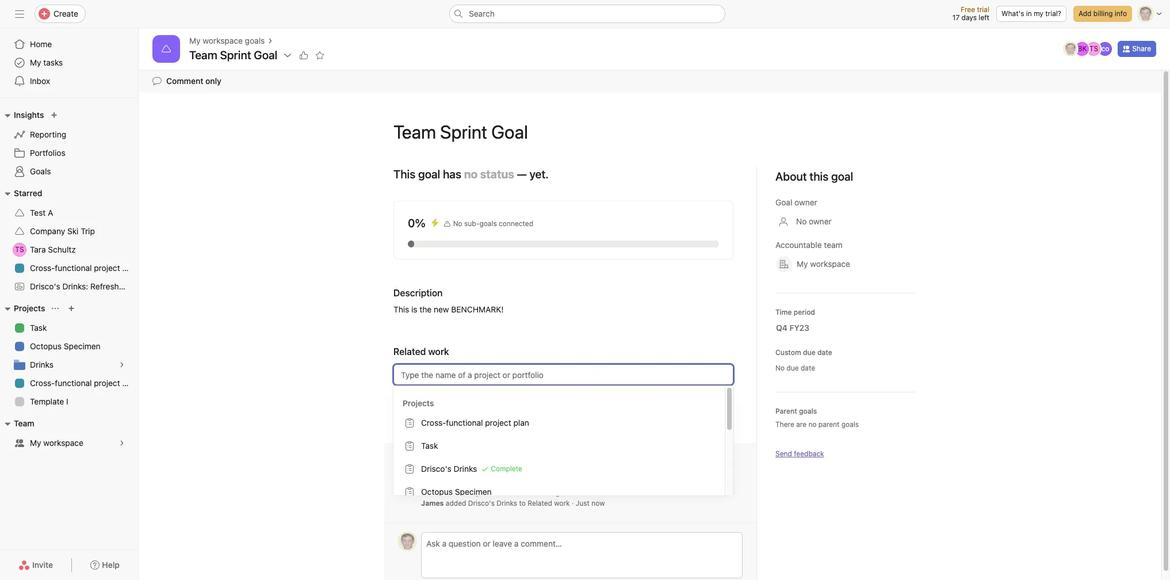 Task type: describe. For each thing, give the bounding box(es) containing it.
starred button
[[0, 186, 42, 200]]

2 horizontal spatial team
[[394, 121, 436, 143]]

new image
[[51, 112, 58, 119]]

my workspace button
[[771, 254, 856, 274]]

17
[[953, 13, 960, 22]]

this for this goal has no status — yet.
[[394, 167, 416, 181]]

you
[[476, 489, 488, 497]]

refreshment
[[90, 281, 138, 291]]

this goal has no status — yet.
[[394, 167, 549, 181]]

reporting
[[30, 129, 66, 139]]

cross-functional project plan for i
[[30, 378, 138, 388]]

send
[[776, 449, 792, 458]]

0 vertical spatial ts
[[1090, 44, 1099, 53]]

my tasks link
[[7, 54, 131, 72]]

my workspace goals
[[189, 36, 265, 45]]

this for this is the new benchmark!
[[394, 304, 409, 314]]

this is the new benchmark!
[[394, 304, 504, 314]]

goal
[[776, 197, 793, 207]]

related
[[528, 499, 552, 508]]

ts inside the starred element
[[15, 245, 24, 254]]

james added drisco's drinks to related work · just now
[[421, 499, 605, 508]]

0 vertical spatial goal
[[418, 167, 440, 181]]

company ski trip
[[30, 226, 95, 236]]

parent
[[776, 407, 797, 415]]

starred element
[[0, 183, 205, 298]]

1 ja button from the top
[[398, 455, 417, 473]]

only
[[205, 76, 222, 86]]

drisco's drinks: refreshment recommendation
[[30, 281, 205, 291]]

1 horizontal spatial goal
[[526, 458, 543, 468]]

show options, current sort, top image
[[52, 305, 59, 312]]

work
[[554, 499, 570, 508]]

connected
[[499, 219, 534, 228]]

insights element
[[0, 105, 138, 183]]

custom due date
[[776, 348, 833, 357]]

portfolios link
[[7, 144, 131, 162]]

no for 0%
[[453, 219, 462, 228]]

specimen
[[64, 341, 101, 351]]

james for james removed you as the owner of this goal · just now
[[421, 489, 444, 497]]

james for james (away) created this goal
[[421, 458, 447, 468]]

accountable team
[[776, 240, 843, 250]]

0 horizontal spatial team sprint goal
[[189, 48, 278, 62]]

functional for drinks:
[[55, 263, 92, 273]]

no sub-goals connected
[[453, 219, 534, 228]]

workspace for my workspace 'dropdown button'
[[810, 259, 850, 269]]

there
[[776, 420, 795, 429]]

test
[[30, 208, 46, 218]]

octopus specimen
[[30, 341, 101, 351]]

task
[[30, 323, 47, 333]]

cross-functional project plan link for i
[[7, 374, 138, 392]]

inbox link
[[7, 72, 131, 90]]

2 vertical spatial ja
[[404, 537, 411, 546]]

delete story image for ·
[[712, 499, 719, 506]]

inbox
[[30, 76, 50, 86]]

this goal
[[810, 170, 854, 183]]

trial
[[977, 5, 990, 14]]

about
[[776, 170, 807, 183]]

my for my workspace 'dropdown button'
[[797, 259, 808, 269]]

1 just from the top
[[575, 489, 589, 497]]

james for james
[[421, 478, 444, 487]]

free trial 17 days left
[[953, 5, 990, 22]]

drisco's for drisco's drinks: refreshment recommendation
[[30, 281, 60, 291]]

due for no
[[787, 364, 799, 372]]

team
[[824, 240, 843, 250]]

parent goals there are no parent goals
[[776, 407, 859, 429]]

no for time period
[[776, 364, 785, 372]]

octopus
[[30, 341, 62, 351]]

2 just from the top
[[576, 499, 590, 508]]

task link
[[7, 319, 131, 337]]

date for custom due date
[[818, 348, 833, 357]]

q4 fy23
[[776, 323, 810, 333]]

0 likes. click to like this task image
[[299, 51, 309, 60]]

test a
[[30, 208, 53, 218]]

workspace for my workspace link
[[43, 438, 83, 448]]

time
[[776, 308, 792, 316]]

2 vertical spatial goal
[[556, 489, 570, 497]]

see details, my workspace image
[[119, 440, 125, 447]]

template i
[[30, 396, 68, 406]]

my up comment only on the left of the page
[[189, 36, 201, 45]]

0 horizontal spatial sprint goal
[[220, 48, 278, 62]]

2 vertical spatial drisco's
[[468, 499, 495, 508]]

my for my workspace link
[[30, 438, 41, 448]]

0 vertical spatial now
[[591, 489, 605, 497]]

status
[[480, 167, 514, 181]]

test a link
[[7, 204, 131, 222]]

add billing info button
[[1074, 6, 1132, 22]]

search button
[[449, 5, 726, 23]]

description
[[394, 288, 443, 298]]

search
[[469, 9, 495, 18]]

starred
[[14, 188, 42, 198]]

what's in my trial? button
[[997, 6, 1067, 22]]

global element
[[0, 28, 138, 97]]

drinks:
[[62, 281, 88, 291]]

octopus specimen link
[[7, 337, 131, 356]]

date for no due date
[[801, 364, 815, 372]]

days
[[962, 13, 977, 22]]

insights
[[14, 110, 44, 120]]

invite
[[32, 560, 53, 570]]

fy23
[[790, 323, 810, 333]]

home link
[[7, 35, 131, 54]]

created
[[479, 458, 508, 468]]

company ski trip link
[[7, 222, 131, 241]]

send feedback link
[[776, 449, 824, 459]]

1 james link from the top
[[421, 458, 447, 468]]

free
[[961, 5, 975, 14]]

—
[[517, 167, 527, 181]]

goals link
[[7, 162, 131, 181]]

james link for removed you as the owner of this goal
[[421, 489, 444, 497]]

no owner
[[796, 216, 832, 226]]

0 vertical spatial ja
[[1067, 44, 1075, 53]]

share button
[[1118, 41, 1157, 57]]

teams element
[[0, 413, 138, 455]]

2 · from the top
[[572, 499, 574, 508]]



Task type: vqa. For each thing, say whether or not it's contained in the screenshot.
James for James (away) created this goal
yes



Task type: locate. For each thing, give the bounding box(es) containing it.
portfolios
[[30, 148, 65, 158]]

related work
[[394, 346, 449, 357]]

my down team dropdown button
[[30, 438, 41, 448]]

cross-functional project plan
[[30, 263, 138, 273], [30, 378, 138, 388]]

0 vertical spatial date
[[818, 348, 833, 357]]

james link left added
[[421, 499, 444, 508]]

home
[[30, 39, 52, 49]]

james left removed
[[421, 489, 444, 497]]

0 horizontal spatial my workspace
[[30, 438, 83, 448]]

0 vertical spatial workspace
[[203, 36, 243, 45]]

workspace down template i link
[[43, 438, 83, 448]]

ja
[[1067, 44, 1075, 53], [404, 459, 411, 468], [404, 537, 411, 546]]

of
[[533, 489, 540, 497]]

2 vertical spatial workspace
[[43, 438, 83, 448]]

1 vertical spatial delete story image
[[712, 499, 719, 506]]

delete story image
[[712, 489, 719, 496], [712, 499, 719, 506]]

goal up the of
[[526, 458, 543, 468]]

functional down drinks link
[[55, 378, 92, 388]]

project inside projects element
[[94, 378, 120, 388]]

2 plan from the top
[[122, 378, 138, 388]]

1 horizontal spatial no
[[809, 420, 817, 429]]

james for james added drisco's drinks to related work · just now
[[421, 499, 444, 508]]

as
[[490, 489, 497, 497]]

1 delete story image from the top
[[712, 489, 719, 496]]

0 horizontal spatial team
[[14, 418, 34, 428]]

1 vertical spatial just
[[576, 499, 590, 508]]

my workspace for my workspace 'dropdown button'
[[797, 259, 850, 269]]

cross-functional project plan down drinks link
[[30, 378, 138, 388]]

0 horizontal spatial date
[[801, 364, 815, 372]]

projects button
[[0, 302, 45, 315]]

0 vertical spatial cross-
[[30, 263, 55, 273]]

1 vertical spatial drisco's
[[407, 400, 438, 410]]

project down see details, drinks icon
[[94, 378, 120, 388]]

projects
[[14, 303, 45, 313]]

is
[[411, 304, 418, 314]]

1 vertical spatial goal
[[526, 458, 543, 468]]

Type the name of a project or portfolio text field
[[394, 364, 734, 385]]

my workspace link
[[7, 434, 131, 452]]

ts left tara
[[15, 245, 24, 254]]

1 plan from the top
[[122, 263, 138, 273]]

ts right bk
[[1090, 44, 1099, 53]]

1 vertical spatial my workspace
[[30, 438, 83, 448]]

1 cross- from the top
[[30, 263, 55, 273]]

show options image
[[283, 51, 292, 60]]

· right the of
[[571, 489, 574, 497]]

my tasks
[[30, 58, 63, 67]]

drinks link
[[7, 356, 131, 374]]

new
[[434, 304, 449, 314]]

1 cross-functional project plan link from the top
[[7, 259, 138, 277]]

0 horizontal spatial no
[[464, 167, 478, 181]]

1 james from the top
[[421, 458, 447, 468]]

drisco's down you
[[468, 499, 495, 508]]

owner up accountable team on the right of page
[[809, 216, 832, 226]]

0 vertical spatial the
[[420, 304, 432, 314]]

3 james from the top
[[421, 489, 444, 497]]

help button
[[83, 555, 127, 575]]

0 vertical spatial sprint goal
[[220, 48, 278, 62]]

1 horizontal spatial no
[[776, 364, 785, 372]]

1 horizontal spatial due
[[803, 348, 816, 357]]

team inside dropdown button
[[14, 418, 34, 428]]

plan inside projects element
[[122, 378, 138, 388]]

1 vertical spatial team sprint goal
[[394, 121, 528, 143]]

recommendation
[[140, 281, 205, 291]]

team
[[189, 48, 217, 62], [394, 121, 436, 143], [14, 418, 34, 428]]

ski
[[67, 226, 79, 236]]

cross-functional project plan up drinks:
[[30, 263, 138, 273]]

trial?
[[1046, 9, 1062, 18]]

search list box
[[449, 5, 726, 23]]

the
[[420, 304, 432, 314], [499, 489, 510, 497]]

1 vertical spatial owner
[[809, 216, 832, 226]]

hide sidebar image
[[15, 9, 24, 18]]

date down custom due date
[[801, 364, 815, 372]]

my workspace for my workspace link
[[30, 438, 83, 448]]

no down goal owner
[[796, 216, 807, 226]]

james left added
[[421, 499, 444, 508]]

due down custom
[[787, 364, 799, 372]]

functional inside projects element
[[55, 378, 92, 388]]

1 project from the top
[[94, 263, 120, 273]]

comment only
[[166, 76, 222, 86]]

james link for added
[[421, 499, 444, 508]]

tasks
[[43, 58, 63, 67]]

cross- inside the starred element
[[30, 263, 55, 273]]

sub-
[[464, 219, 480, 228]]

2 horizontal spatial workspace
[[810, 259, 850, 269]]

drisco's drinks link
[[407, 399, 569, 411]]

template i link
[[7, 392, 131, 411]]

tara
[[30, 245, 46, 254]]

1 vertical spatial functional
[[55, 378, 92, 388]]

2 james from the top
[[421, 478, 444, 487]]

0 vertical spatial cross-functional project plan
[[30, 263, 138, 273]]

sprint goal down my workspace goals link
[[220, 48, 278, 62]]

time period
[[776, 308, 815, 316]]

0%
[[408, 216, 426, 230]]

1 horizontal spatial my workspace
[[797, 259, 850, 269]]

drisco's for drisco's drinks
[[407, 400, 438, 410]]

add billing info
[[1079, 9, 1127, 18]]

this right the 'created'
[[510, 458, 524, 468]]

1 cross-functional project plan from the top
[[30, 263, 138, 273]]

date down "q4 fy23" dropdown button
[[818, 348, 833, 357]]

owner for no owner
[[809, 216, 832, 226]]

1 horizontal spatial date
[[818, 348, 833, 357]]

plan up drisco's drinks: refreshment recommendation at left
[[122, 263, 138, 273]]

invite button
[[11, 555, 61, 575]]

0 vertical spatial project
[[94, 263, 120, 273]]

cross- down tara
[[30, 263, 55, 273]]

feedback
[[794, 449, 824, 458]]

0 vertical spatial drisco's
[[30, 281, 60, 291]]

workspace
[[203, 36, 243, 45], [810, 259, 850, 269], [43, 438, 83, 448]]

2 horizontal spatial no
[[796, 216, 807, 226]]

no down custom
[[776, 364, 785, 372]]

1 horizontal spatial sprint goal
[[440, 121, 528, 143]]

0 vertical spatial no
[[464, 167, 478, 181]]

team sprint goal up has
[[394, 121, 528, 143]]

my workspace down template i
[[30, 438, 83, 448]]

cross- up template
[[30, 378, 55, 388]]

due
[[803, 348, 816, 357], [787, 364, 799, 372]]

2 vertical spatial owner
[[511, 489, 531, 497]]

1 vertical spatial no
[[809, 420, 817, 429]]

1 vertical spatial this
[[542, 489, 554, 497]]

0 horizontal spatial due
[[787, 364, 799, 372]]

cross-functional project plan link up drinks:
[[7, 259, 138, 277]]

added
[[446, 499, 466, 508]]

company
[[30, 226, 65, 236]]

0 horizontal spatial drinks
[[30, 360, 53, 369]]

functional inside the starred element
[[55, 263, 92, 273]]

comment
[[166, 76, 203, 86]]

my for "my tasks" link
[[30, 58, 41, 67]]

0 vertical spatial cross-functional project plan link
[[7, 259, 138, 277]]

add to starred image
[[315, 51, 325, 60]]

1 · from the top
[[571, 489, 574, 497]]

2 cross-functional project plan from the top
[[30, 378, 138, 388]]

owner for goal owner
[[795, 197, 818, 207]]

0 vertical spatial team
[[189, 48, 217, 62]]

1 vertical spatial the
[[499, 489, 510, 497]]

1 vertical spatial sprint goal
[[440, 121, 528, 143]]

2 vertical spatial james link
[[421, 499, 444, 508]]

1 vertical spatial cross-functional project plan link
[[7, 374, 138, 392]]

1 vertical spatial drinks
[[440, 400, 463, 410]]

reporting link
[[7, 125, 131, 144]]

1 horizontal spatial team
[[189, 48, 217, 62]]

1 vertical spatial ja
[[404, 459, 411, 468]]

the right as
[[499, 489, 510, 497]]

0 horizontal spatial workspace
[[43, 438, 83, 448]]

delete story image for james removed you as the owner of this goal · just now
[[712, 489, 719, 496]]

1 vertical spatial team
[[394, 121, 436, 143]]

ja button
[[398, 455, 417, 473], [398, 532, 417, 551]]

team button
[[0, 417, 34, 430]]

workspace up only in the top left of the page
[[203, 36, 243, 45]]

due up no due date
[[803, 348, 816, 357]]

new project or portfolio image
[[68, 305, 75, 312]]

2 horizontal spatial goal
[[556, 489, 570, 497]]

plan for octopus specimen
[[122, 378, 138, 388]]

cross- for template i
[[30, 378, 55, 388]]

0 vertical spatial plan
[[122, 263, 138, 273]]

0 vertical spatial functional
[[55, 263, 92, 273]]

this left has
[[394, 167, 416, 181]]

0 vertical spatial ·
[[571, 489, 574, 497]]

0 horizontal spatial ts
[[15, 245, 24, 254]]

no left sub-
[[453, 219, 462, 228]]

drisco's up show options, current sort, top 'image'
[[30, 281, 60, 291]]

cross-
[[30, 263, 55, 273], [30, 378, 55, 388]]

· right work
[[572, 499, 574, 508]]

james link left (away)
[[421, 458, 447, 468]]

3 james link from the top
[[421, 499, 444, 508]]

2 ja button from the top
[[398, 532, 417, 551]]

2 horizontal spatial drinks
[[497, 499, 517, 508]]

my left tasks
[[30, 58, 41, 67]]

0 vertical spatial due
[[803, 348, 816, 357]]

0 horizontal spatial the
[[420, 304, 432, 314]]

james link left removed
[[421, 489, 444, 497]]

share
[[1133, 44, 1151, 53]]

0 vertical spatial delete story image
[[712, 489, 719, 496]]

4 james from the top
[[421, 499, 444, 508]]

has
[[443, 167, 462, 181]]

no right has
[[464, 167, 478, 181]]

0 vertical spatial team sprint goal
[[189, 48, 278, 62]]

about this goal
[[776, 170, 854, 183]]

cross- inside projects element
[[30, 378, 55, 388]]

owner
[[795, 197, 818, 207], [809, 216, 832, 226], [511, 489, 531, 497]]

just right work
[[576, 499, 590, 508]]

no inside parent goals there are no parent goals
[[809, 420, 817, 429]]

drisco's drinks
[[407, 400, 463, 410]]

1 vertical spatial workspace
[[810, 259, 850, 269]]

0 horizontal spatial this
[[510, 458, 524, 468]]

2 vertical spatial team
[[14, 418, 34, 428]]

workspace down team
[[810, 259, 850, 269]]

accountable
[[776, 240, 822, 250]]

drisco's
[[30, 281, 60, 291], [407, 400, 438, 410], [468, 499, 495, 508]]

james left (away)
[[421, 458, 447, 468]]

james removed you as the owner of this goal · just now
[[421, 489, 605, 497]]

1 vertical spatial project
[[94, 378, 120, 388]]

functional up drinks:
[[55, 263, 92, 273]]

0 vertical spatial drinks
[[30, 360, 53, 369]]

parent
[[819, 420, 840, 429]]

drinks inside projects element
[[30, 360, 53, 369]]

co
[[1102, 44, 1110, 53]]

drisco's inside the starred element
[[30, 281, 60, 291]]

my inside teams element
[[30, 438, 41, 448]]

1 horizontal spatial team sprint goal
[[394, 121, 528, 143]]

insights button
[[0, 108, 44, 122]]

this right the of
[[542, 489, 554, 497]]

1 vertical spatial ts
[[15, 245, 24, 254]]

1 vertical spatial ·
[[572, 499, 574, 508]]

1 vertical spatial cross-functional project plan
[[30, 378, 138, 388]]

2 cross-functional project plan link from the top
[[7, 374, 138, 392]]

0 vertical spatial this
[[394, 167, 416, 181]]

0 vertical spatial james link
[[421, 458, 447, 468]]

my down accountable
[[797, 259, 808, 269]]

cross-functional project plan for drinks:
[[30, 263, 138, 273]]

0 horizontal spatial drisco's
[[30, 281, 60, 291]]

2 functional from the top
[[55, 378, 92, 388]]

goals
[[30, 166, 51, 176]]

my inside global element
[[30, 58, 41, 67]]

0 horizontal spatial no
[[453, 219, 462, 228]]

plan inside the starred element
[[122, 263, 138, 273]]

billing
[[1094, 9, 1113, 18]]

2 delete story image from the top
[[712, 499, 719, 506]]

1 vertical spatial ja button
[[398, 532, 417, 551]]

(away)
[[450, 458, 477, 468]]

0 vertical spatial just
[[575, 489, 589, 497]]

projects element
[[0, 298, 138, 413]]

a
[[48, 208, 53, 218]]

cross- for drisco's drinks: refreshment recommendation
[[30, 263, 55, 273]]

1 functional from the top
[[55, 263, 92, 273]]

1 horizontal spatial drisco's
[[407, 400, 438, 410]]

0 vertical spatial owner
[[795, 197, 818, 207]]

what's in my trial?
[[1002, 9, 1062, 18]]

cross-functional project plan inside projects element
[[30, 378, 138, 388]]

goal up work
[[556, 489, 570, 497]]

goal
[[418, 167, 440, 181], [526, 458, 543, 468], [556, 489, 570, 497]]

0 horizontal spatial goal
[[418, 167, 440, 181]]

i
[[66, 396, 68, 406]]

1 vertical spatial cross-
[[30, 378, 55, 388]]

template
[[30, 396, 64, 406]]

my workspace down team
[[797, 259, 850, 269]]

owner up to
[[511, 489, 531, 497]]

cross-functional project plan inside the starred element
[[30, 263, 138, 273]]

my workspace goals link
[[189, 35, 265, 47]]

1 horizontal spatial the
[[499, 489, 510, 497]]

1 horizontal spatial ts
[[1090, 44, 1099, 53]]

2 project from the top
[[94, 378, 120, 388]]

send feedback
[[776, 449, 824, 458]]

0 vertical spatial this
[[510, 458, 524, 468]]

1 this from the top
[[394, 167, 416, 181]]

plan for company ski trip
[[122, 263, 138, 273]]

2 horizontal spatial drisco's
[[468, 499, 495, 508]]

1 vertical spatial plan
[[122, 378, 138, 388]]

project for i
[[94, 378, 120, 388]]

2 vertical spatial drinks
[[497, 499, 517, 508]]

james down james (away) created this goal
[[421, 478, 444, 487]]

cross-functional project plan link for drinks:
[[7, 259, 138, 277]]

goal left has
[[418, 167, 440, 181]]

info
[[1115, 9, 1127, 18]]

project inside the starred element
[[94, 263, 120, 273]]

owner up the no owner
[[795, 197, 818, 207]]

plan down see details, drinks icon
[[122, 378, 138, 388]]

0 vertical spatial ja button
[[398, 455, 417, 473]]

due for custom
[[803, 348, 816, 357]]

project up "drisco's drinks: refreshment recommendation" link
[[94, 263, 120, 273]]

2 this from the top
[[394, 304, 409, 314]]

project for drinks:
[[94, 263, 120, 273]]

my inside 'dropdown button'
[[797, 259, 808, 269]]

1 vertical spatial date
[[801, 364, 815, 372]]

sprint goal up the this goal has no status — yet. on the top of page
[[440, 121, 528, 143]]

1 horizontal spatial this
[[542, 489, 554, 497]]

see details, drinks image
[[119, 361, 125, 368]]

james (away) created this goal
[[421, 458, 543, 468]]

team sprint goal down my workspace goals link
[[189, 48, 278, 62]]

drisco's down related work
[[407, 400, 438, 410]]

tara schultz
[[30, 245, 76, 254]]

1 horizontal spatial drinks
[[440, 400, 463, 410]]

functional
[[55, 263, 92, 273], [55, 378, 92, 388]]

cross-functional project plan link up i
[[7, 374, 138, 392]]

1 horizontal spatial workspace
[[203, 36, 243, 45]]

q4
[[776, 323, 788, 333]]

2 james link from the top
[[421, 489, 444, 497]]

just right the of
[[575, 489, 589, 497]]

workspace inside teams element
[[43, 438, 83, 448]]

the right is
[[420, 304, 432, 314]]

create button
[[35, 5, 86, 23]]

no right are
[[809, 420, 817, 429]]

1 vertical spatial james link
[[421, 489, 444, 497]]

my workspace inside 'dropdown button'
[[797, 259, 850, 269]]

this left is
[[394, 304, 409, 314]]

workspace inside 'dropdown button'
[[810, 259, 850, 269]]

my workspace inside teams element
[[30, 438, 83, 448]]

1 vertical spatial this
[[394, 304, 409, 314]]

functional for i
[[55, 378, 92, 388]]

1 vertical spatial now
[[592, 499, 605, 508]]

bk
[[1078, 44, 1087, 53]]

2 cross- from the top
[[30, 378, 55, 388]]

are
[[796, 420, 807, 429]]

yet.
[[530, 167, 549, 181]]

project
[[94, 263, 120, 273], [94, 378, 120, 388]]



